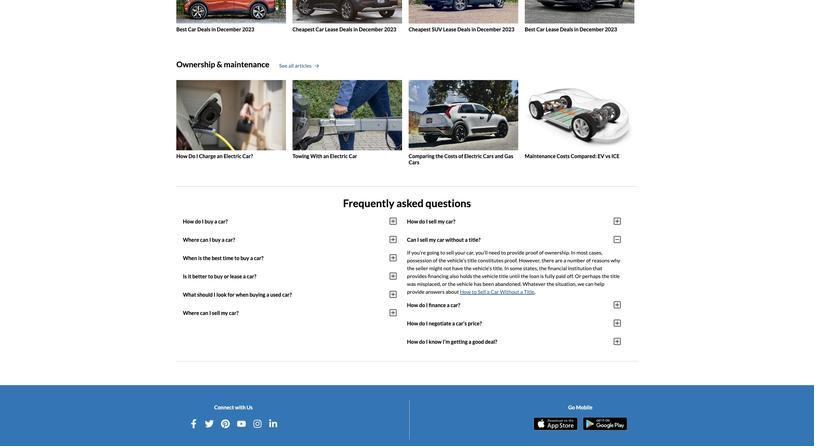 Task type: locate. For each thing, give the bounding box(es) containing it.
where down what
[[183, 310, 199, 317]]

0 horizontal spatial my
[[221, 310, 228, 317]]

0 horizontal spatial best
[[176, 26, 187, 33]]

a left title
[[521, 289, 523, 295]]

i left look
[[214, 292, 216, 298]]

do down the asked
[[419, 219, 425, 225]]

do for finance
[[419, 303, 425, 309]]

a up where can i buy a car?
[[215, 219, 217, 225]]

4 2023 from the left
[[605, 26, 618, 33]]

price?
[[468, 321, 482, 327]]

to inside dropdown button
[[208, 274, 213, 280]]

i up where can i buy a car?
[[202, 219, 204, 225]]

how do i sell my car?
[[407, 219, 456, 225]]

vehicle up been
[[482, 274, 498, 280]]

the left best
[[203, 255, 211, 262]]

or down financing
[[442, 281, 447, 288]]

2 cheapest from the left
[[409, 26, 431, 33]]

in down "cheapest suv lease deals in december 2023" 'image'
[[472, 26, 476, 33]]

in inside 'link'
[[212, 26, 216, 33]]

2 electric from the left
[[330, 153, 348, 159]]

an
[[217, 153, 223, 159], [323, 153, 329, 159]]

title?
[[469, 237, 481, 243]]

2 vertical spatial can
[[200, 310, 208, 317]]

0 horizontal spatial cheapest
[[293, 26, 315, 33]]

do inside "how do i buy a car?" dropdown button
[[195, 219, 201, 225]]

cars down 'comparing' at the top right of page
[[409, 159, 420, 166]]

can down how do i buy a car? on the left of the page
[[200, 237, 208, 243]]

car? right time
[[254, 255, 264, 262]]

deals
[[197, 26, 211, 33], [340, 26, 353, 33], [458, 26, 471, 33], [560, 26, 574, 33]]

a inside when is the best time to buy a car? dropdown button
[[250, 255, 253, 262]]

where inside dropdown button
[[183, 310, 199, 317]]

compared:
[[571, 153, 597, 159]]

2023 inside "link"
[[605, 26, 618, 33]]

title down the 'why'
[[611, 274, 620, 280]]

1 vertical spatial or
[[442, 281, 447, 288]]

2023
[[242, 26, 255, 33], [384, 26, 397, 33], [503, 26, 515, 33], [605, 26, 618, 33]]

plus square image inside how do i know i'm getting a good deal? dropdown button
[[614, 338, 621, 346]]

title up abandoned.
[[499, 274, 509, 280]]

lease
[[325, 26, 339, 33], [443, 26, 457, 33], [546, 26, 559, 33]]

lease right suv
[[443, 26, 457, 33]]

a up when is the best time to buy a car?
[[222, 237, 225, 243]]

plus square image up minus square image
[[614, 218, 621, 226]]

2 vertical spatial my
[[221, 310, 228, 317]]

1 december from the left
[[217, 26, 241, 33]]

maintenance costs compared: ev vs ice link
[[525, 80, 635, 159]]

best car lease deals in december 2023 image
[[525, 0, 635, 24]]

do
[[195, 219, 201, 225], [419, 219, 425, 225], [419, 303, 425, 309], [419, 321, 425, 327], [419, 339, 425, 345]]

best car deals in december 2023
[[176, 26, 255, 33]]

0 horizontal spatial title
[[468, 258, 477, 264]]

2 best from the left
[[525, 26, 536, 33]]

december
[[217, 26, 241, 33], [359, 26, 383, 33], [477, 26, 502, 33], [580, 26, 604, 33]]

0 vertical spatial can
[[200, 237, 208, 243]]

or
[[224, 274, 229, 280], [442, 281, 447, 288]]

4 december from the left
[[580, 26, 604, 33]]

1 in from the left
[[212, 26, 216, 33]]

a left title?
[[465, 237, 468, 243]]

deals for cheapest suv lease deals in december 2023
[[458, 26, 471, 33]]

i inside how do i finance a car? dropdown button
[[426, 303, 428, 309]]

0 horizontal spatial lease
[[325, 26, 339, 33]]

1 cheapest from the left
[[293, 26, 315, 33]]

can
[[200, 237, 208, 243], [586, 281, 594, 288], [200, 310, 208, 317]]

car inside cheapest car lease deals in december 2023 link
[[316, 26, 324, 33]]

the inside dropdown button
[[203, 255, 211, 262]]

plus square image inside where can i buy a car? dropdown button
[[390, 236, 397, 244]]

do for know
[[419, 339, 425, 345]]

whatever
[[523, 281, 546, 288]]

or left the lease
[[224, 274, 229, 280]]

do left know
[[419, 339, 425, 345]]

december down cheapest car lease deals in december 2023 image
[[359, 26, 383, 33]]

car? down "about"
[[451, 303, 461, 309]]

do inside how do i finance a car? dropdown button
[[419, 303, 425, 309]]

i left know
[[426, 339, 428, 345]]

might
[[430, 266, 443, 272]]

is right when
[[198, 255, 202, 262]]

sell
[[478, 289, 486, 295]]

sell up can i sell my car without a title?
[[429, 219, 437, 225]]

1 where from the top
[[183, 237, 199, 243]]

deals down best car deals in december 2023 image
[[197, 26, 211, 33]]

car
[[188, 26, 196, 33], [316, 26, 324, 33], [537, 26, 545, 33], [349, 153, 357, 159], [491, 289, 499, 295]]

for
[[228, 292, 235, 298]]

going
[[427, 250, 440, 256]]

in inside "link"
[[575, 26, 579, 33]]

3 lease from the left
[[546, 26, 559, 33]]

a inside can i sell my car without a title? dropdown button
[[465, 237, 468, 243]]

i inside how do i sell my car? dropdown button
[[426, 219, 428, 225]]

0 vertical spatial is
[[198, 255, 202, 262]]

frequently
[[343, 197, 395, 210]]

1 horizontal spatial an
[[323, 153, 329, 159]]

vehicle's down constitutes
[[473, 266, 492, 272]]

0 vertical spatial provide
[[507, 250, 525, 256]]

comparing the costs of electric cars and gas cars link
[[409, 80, 519, 166]]

if
[[407, 250, 411, 256]]

i inside how do i charge an electric car? link
[[196, 153, 198, 159]]

1 horizontal spatial or
[[442, 281, 447, 288]]

how left negotiate
[[407, 321, 418, 327]]

do inside how do i sell my car? dropdown button
[[419, 219, 425, 225]]

seller
[[416, 266, 429, 272]]

0 vertical spatial where
[[183, 237, 199, 243]]

buy
[[205, 219, 214, 225], [212, 237, 221, 243], [241, 255, 249, 262], [214, 274, 223, 280]]

2 lease from the left
[[443, 26, 457, 33]]

towing with an electric car link
[[293, 80, 402, 159]]

in
[[212, 26, 216, 33], [354, 26, 358, 33], [472, 26, 476, 33], [575, 26, 579, 33]]

to inside dropdown button
[[235, 255, 240, 262]]

december down best car lease deals in december 2023 image
[[580, 26, 604, 33]]

0 horizontal spatial electric
[[224, 153, 242, 159]]

i for how do i finance a car?
[[426, 303, 428, 309]]

i inside how do i know i'm getting a good deal? dropdown button
[[426, 339, 428, 345]]

plus square image for how do i negotiate a car's price?
[[614, 320, 621, 328]]

3 december from the left
[[477, 26, 502, 33]]

plus square image for when is the best time to buy a car?
[[390, 255, 397, 262]]

what
[[183, 292, 196, 298]]

1 electric from the left
[[224, 153, 242, 159]]

deals down best car lease deals in december 2023 image
[[560, 26, 574, 33]]

can inside dropdown button
[[200, 310, 208, 317]]

1 horizontal spatial costs
[[557, 153, 570, 159]]

3 electric from the left
[[465, 153, 482, 159]]

the up provides
[[407, 266, 415, 272]]

can
[[407, 237, 417, 243]]

there
[[542, 258, 554, 264]]

2023 for cheapest suv lease deals in december 2023
[[503, 26, 515, 33]]

how do i buy a car?
[[183, 219, 228, 225]]

how for how do i negotiate a car's price?
[[407, 321, 418, 327]]

1 horizontal spatial electric
[[330, 153, 348, 159]]

how down the was
[[407, 303, 418, 309]]

1 lease from the left
[[325, 26, 339, 33]]

0 horizontal spatial or
[[224, 274, 229, 280]]

deals inside "link"
[[560, 26, 574, 33]]

december down "cheapest suv lease deals in december 2023" 'image'
[[477, 26, 502, 33]]

costs inside comparing the costs of electric cars and gas cars
[[445, 153, 458, 159]]

0 horizontal spatial in
[[505, 266, 509, 272]]

title
[[524, 289, 535, 295]]

how left know
[[407, 339, 418, 345]]

2 horizontal spatial electric
[[465, 153, 482, 159]]

my down look
[[221, 310, 228, 317]]

i inside how do i negotiate a car's price? dropdown button
[[426, 321, 428, 327]]

until
[[510, 274, 520, 280]]

i for how do i negotiate a car's price?
[[426, 321, 428, 327]]

title
[[468, 258, 477, 264], [499, 274, 509, 280], [611, 274, 620, 280]]

plus square image for what should i look for when buying a used car?
[[390, 291, 397, 299]]

1 deals from the left
[[197, 26, 211, 33]]

1 horizontal spatial cheapest
[[409, 26, 431, 33]]

minus square image
[[614, 236, 621, 244]]

how for how do i sell my car?
[[407, 219, 418, 225]]

plus square image left provides
[[390, 273, 397, 281]]

december inside "link"
[[580, 26, 604, 33]]

vehicle down holds
[[457, 281, 473, 288]]

december inside 'link'
[[217, 26, 241, 33]]

0 horizontal spatial provide
[[407, 289, 425, 295]]

1 costs from the left
[[445, 153, 458, 159]]

1 horizontal spatial in
[[571, 250, 576, 256]]

electric
[[224, 153, 242, 159], [330, 153, 348, 159], [465, 153, 482, 159]]

0 vertical spatial or
[[224, 274, 229, 280]]

do inside how do i negotiate a car's price? dropdown button
[[419, 321, 425, 327]]

plus square image for where can i buy a car?
[[390, 236, 397, 244]]

1 horizontal spatial cars
[[483, 153, 494, 159]]

time
[[223, 255, 234, 262]]

2023 inside 'link'
[[242, 26, 255, 33]]

sell down look
[[212, 310, 220, 317]]

1 vertical spatial vehicle's
[[473, 266, 492, 272]]

where
[[183, 237, 199, 243], [183, 310, 199, 317]]

3 2023 from the left
[[503, 26, 515, 33]]

i inside where can i buy a car? dropdown button
[[209, 237, 211, 243]]

a right the lease
[[243, 274, 246, 280]]

how do i sell my car? button
[[407, 213, 621, 231]]

1 vertical spatial vehicle
[[457, 281, 473, 288]]

buying
[[250, 292, 266, 298]]

how left do
[[176, 153, 188, 159]]

plus square image for where can i sell my car?
[[390, 310, 397, 317]]

cars left and on the top
[[483, 153, 494, 159]]

i inside "how do i buy a car?" dropdown button
[[202, 219, 204, 225]]

towing
[[293, 153, 310, 159]]

2 2023 from the left
[[384, 26, 397, 33]]

ownership & maintenance
[[176, 60, 270, 69]]

plus square image
[[614, 218, 621, 226], [390, 273, 397, 281]]

electric left "car?"
[[224, 153, 242, 159]]

plus square image inside the what should i look for when buying a used car? dropdown button
[[390, 291, 397, 299]]

sell right can
[[420, 237, 428, 243]]

1 vertical spatial plus square image
[[390, 273, 397, 281]]

abandoned.
[[495, 281, 522, 288]]

i right can
[[418, 237, 419, 243]]

1 horizontal spatial lease
[[443, 26, 457, 33]]

car's
[[456, 321, 467, 327]]

plus square image inside how do i finance a car? dropdown button
[[614, 302, 621, 310]]

was
[[407, 281, 416, 288]]

2 where from the top
[[183, 310, 199, 317]]

how do i finance a car? button
[[407, 296, 621, 315]]

cars
[[483, 153, 494, 159], [409, 159, 420, 166]]

arrow right image
[[315, 64, 319, 68]]

of inside comparing the costs of electric cars and gas cars
[[459, 153, 464, 159]]

can inside dropdown button
[[200, 237, 208, 243]]

i for where can i buy a car?
[[209, 237, 211, 243]]

a inside where can i buy a car? dropdown button
[[222, 237, 225, 243]]

electric right with
[[330, 153, 348, 159]]

need
[[489, 250, 500, 256]]

the right 'comparing' at the top right of page
[[436, 153, 444, 159]]

i down should
[[209, 310, 211, 317]]

where inside dropdown button
[[183, 237, 199, 243]]

situation,
[[556, 281, 577, 288]]

or inside is it better to buy or lease a car? dropdown button
[[224, 274, 229, 280]]

do inside how do i know i'm getting a good deal? dropdown button
[[419, 339, 425, 345]]

2 horizontal spatial title
[[611, 274, 620, 280]]

provide up proof.
[[507, 250, 525, 256]]

car inside the best car lease deals in december 2023 "link"
[[537, 26, 545, 33]]

do left finance
[[419, 303, 425, 309]]

electric left and on the top
[[465, 153, 482, 159]]

i inside where can i sell my car? dropdown button
[[209, 310, 211, 317]]

plus square image inside how do i sell my car? dropdown button
[[614, 218, 621, 226]]

december down best car deals in december 2023 image
[[217, 26, 241, 33]]

to right time
[[235, 255, 240, 262]]

facebook image
[[189, 420, 198, 429]]

car inside towing with an electric car link
[[349, 153, 357, 159]]

my up car
[[438, 219, 445, 225]]

0 horizontal spatial cars
[[409, 159, 420, 166]]

2023 for cheapest car lease deals in december 2023
[[384, 26, 397, 33]]

how up where can i buy a car?
[[183, 219, 194, 225]]

reasons
[[592, 258, 610, 264]]

the up "about"
[[448, 281, 456, 288]]

1 vertical spatial where
[[183, 310, 199, 317]]

plus square image inside how do i negotiate a car's price? dropdown button
[[614, 320, 621, 328]]

comparing
[[409, 153, 435, 159]]

how inside dropdown button
[[407, 339, 418, 345]]

should
[[197, 292, 213, 298]]

0 horizontal spatial is
[[198, 255, 202, 262]]

provides
[[407, 274, 427, 280]]

plus square image inside is it better to buy or lease a car? dropdown button
[[390, 273, 397, 281]]

car for best car deals in december 2023
[[188, 26, 196, 33]]

in for cheapest car lease deals in december 2023
[[354, 26, 358, 33]]

an right charge
[[217, 153, 223, 159]]

maintenance costs compared: ev vs ice image
[[525, 80, 635, 150]]

deals for best car lease deals in december 2023
[[560, 26, 574, 33]]

articles
[[295, 63, 312, 69]]

sell
[[429, 219, 437, 225], [420, 237, 428, 243], [447, 250, 454, 256], [212, 310, 220, 317]]

mobile
[[576, 405, 593, 411]]

0 vertical spatial my
[[438, 219, 445, 225]]

1 vertical spatial can
[[586, 281, 594, 288]]

i up can i sell my car without a title?
[[426, 219, 428, 225]]

1 horizontal spatial my
[[429, 237, 436, 243]]

car? right used
[[282, 292, 292, 298]]

can i sell my car without a title?
[[407, 237, 481, 243]]

buy up where can i buy a car?
[[205, 219, 214, 225]]

in down best car lease deals in december 2023 image
[[575, 26, 579, 33]]

plus square image
[[390, 218, 397, 226], [390, 236, 397, 244], [390, 255, 397, 262], [390, 291, 397, 299], [614, 302, 621, 310], [390, 310, 397, 317], [614, 320, 621, 328], [614, 338, 621, 346]]

4 deals from the left
[[560, 26, 574, 33]]

lease for cheapest car lease deals in december 2023
[[325, 26, 339, 33]]

1 horizontal spatial best
[[525, 26, 536, 33]]

can down the perhaps at the bottom right
[[586, 281, 594, 288]]

1 vertical spatial is
[[541, 274, 544, 280]]

buy right time
[[241, 255, 249, 262]]

car?
[[243, 153, 253, 159]]

how for how do i charge an electric car?
[[176, 153, 188, 159]]

where for where can i buy a car?
[[183, 237, 199, 243]]

the inside comparing the costs of electric cars and gas cars
[[436, 153, 444, 159]]

a left car's
[[453, 321, 455, 327]]

4 in from the left
[[575, 26, 579, 33]]

where can i buy a car? button
[[183, 231, 397, 249]]

best inside 'link'
[[176, 26, 187, 33]]

a right are
[[564, 258, 567, 264]]

0 horizontal spatial plus square image
[[390, 273, 397, 281]]

do left negotiate
[[419, 321, 425, 327]]

how right "about"
[[460, 289, 471, 295]]

in down best car deals in december 2023 image
[[212, 26, 216, 33]]

plus square image inside "how do i buy a car?" dropdown button
[[390, 218, 397, 226]]

of
[[459, 153, 464, 159], [539, 250, 544, 256], [433, 258, 438, 264], [587, 258, 591, 264]]

my inside dropdown button
[[221, 310, 228, 317]]

lease for best car lease deals in december 2023
[[546, 26, 559, 33]]

3 in from the left
[[472, 26, 476, 33]]

in up number
[[571, 250, 576, 256]]

most
[[577, 250, 588, 256]]

provide down the was
[[407, 289, 425, 295]]

connect
[[214, 405, 234, 411]]

1 best from the left
[[176, 26, 187, 33]]

do for negotiate
[[419, 321, 425, 327]]

costs right 'comparing' at the top right of page
[[445, 153, 458, 159]]

2 deals from the left
[[340, 26, 353, 33]]

is it better to buy or lease a car? button
[[183, 268, 397, 286]]

the down fully at the bottom of page
[[547, 281, 555, 288]]

car,
[[467, 250, 475, 256]]

where up when
[[183, 237, 199, 243]]

in right title.
[[505, 266, 509, 272]]

car? inside dropdown button
[[247, 274, 257, 280]]

charge
[[199, 153, 216, 159]]

3 deals from the left
[[458, 26, 471, 33]]

i left finance
[[426, 303, 428, 309]]

to right need
[[501, 250, 506, 256]]

vehicle's
[[447, 258, 467, 264], [473, 266, 492, 272]]

lease down best car lease deals in december 2023 image
[[546, 26, 559, 33]]

0 horizontal spatial an
[[217, 153, 223, 159]]

with
[[235, 405, 246, 411]]

in
[[571, 250, 576, 256], [505, 266, 509, 272]]

in for best car lease deals in december 2023
[[575, 26, 579, 33]]

0 horizontal spatial costs
[[445, 153, 458, 159]]

plus square image for how do i know i'm getting a good deal?
[[614, 338, 621, 346]]

i inside the what should i look for when buying a used car? dropdown button
[[214, 292, 216, 298]]

1 2023 from the left
[[242, 26, 255, 33]]

1 horizontal spatial vehicle
[[482, 274, 498, 280]]

vs
[[606, 153, 611, 159]]

a left good
[[469, 339, 472, 345]]

i right do
[[196, 153, 198, 159]]

buy inside dropdown button
[[214, 274, 223, 280]]

costs left compared:
[[557, 153, 570, 159]]

my left car
[[429, 237, 436, 243]]

can down should
[[200, 310, 208, 317]]

cheapest for cheapest suv lease deals in december 2023
[[409, 26, 431, 33]]

how for how do i know i'm getting a good deal?
[[407, 339, 418, 345]]

with
[[311, 153, 322, 159]]

title down car, in the bottom right of the page
[[468, 258, 477, 264]]

vehicle's up have
[[447, 258, 467, 264]]

plus square image inside where can i sell my car? dropdown button
[[390, 310, 397, 317]]

0 horizontal spatial vehicle's
[[447, 258, 467, 264]]

is right the loan
[[541, 274, 544, 280]]

best
[[176, 26, 187, 33], [525, 26, 536, 33]]

2 in from the left
[[354, 26, 358, 33]]

car? up where can i buy a car?
[[218, 219, 228, 225]]

sell inside the 'if you're going to sell your car, you'll need to provide proof of ownership. in most cases, possession of the vehicle's title constitutes proof. however, there are a number of reasons why the seller might not have the vehicle's title. in some states, the financial institution that provides financing also holds the vehicle title until the loan is fully paid off. or perhaps the title was misplaced, or the vehicle has been abandoned. whatever the situation, we can help provide answers about'
[[447, 250, 454, 256]]

best inside "link"
[[525, 26, 536, 33]]

1 horizontal spatial provide
[[507, 250, 525, 256]]

electric inside comparing the costs of electric cars and gas cars
[[465, 153, 482, 159]]

2 costs from the left
[[557, 153, 570, 159]]

1 vertical spatial provide
[[407, 289, 425, 295]]

frequently asked questions
[[343, 197, 471, 210]]

an right with
[[323, 153, 329, 159]]

deals down cheapest car lease deals in december 2023 image
[[340, 26, 353, 33]]

sell left your
[[447, 250, 454, 256]]

2 december from the left
[[359, 26, 383, 33]]

2 horizontal spatial lease
[[546, 26, 559, 33]]

1 horizontal spatial plus square image
[[614, 218, 621, 226]]

plus square image inside when is the best time to buy a car? dropdown button
[[390, 255, 397, 262]]

without
[[500, 289, 520, 295]]

buy left the lease
[[214, 274, 223, 280]]

0 vertical spatial plus square image
[[614, 218, 621, 226]]

do up where can i buy a car?
[[195, 219, 201, 225]]

1 horizontal spatial is
[[541, 274, 544, 280]]

how up can
[[407, 219, 418, 225]]

where can i buy a car?
[[183, 237, 235, 243]]

my for where can i sell my car?
[[221, 310, 228, 317]]

plus square image for how do i finance a car?
[[614, 302, 621, 310]]

when
[[236, 292, 249, 298]]

lease inside "link"
[[546, 26, 559, 33]]

a right time
[[250, 255, 253, 262]]

car inside best car deals in december 2023 'link'
[[188, 26, 196, 33]]

how do i charge an electric car? image
[[176, 80, 286, 150]]

2 horizontal spatial my
[[438, 219, 445, 225]]



Task type: vqa. For each thing, say whether or not it's contained in the screenshot.
good
yes



Task type: describe. For each thing, give the bounding box(es) containing it.
best
[[212, 255, 222, 262]]

see all articles link
[[279, 62, 319, 70]]

i for how do i know i'm getting a good deal?
[[426, 339, 428, 345]]

proof
[[526, 250, 538, 256]]

comparing the costs of electric cars and gas cars
[[409, 153, 514, 166]]

all
[[289, 63, 294, 69]]

what should i look for when buying a used car?
[[183, 292, 292, 298]]

cheapest for cheapest car lease deals in december 2023
[[293, 26, 315, 33]]

sell inside can i sell my car without a title? dropdown button
[[420, 237, 428, 243]]

linkedin image
[[269, 420, 278, 429]]

possession
[[407, 258, 432, 264]]

do for buy
[[195, 219, 201, 225]]

answers
[[426, 289, 445, 295]]

car? inside dropdown button
[[229, 310, 239, 317]]

we
[[578, 281, 585, 288]]

financing
[[428, 274, 449, 280]]

comparing the costs of electric cars and gas cars image
[[409, 80, 519, 150]]

how do i know i'm getting a good deal?
[[407, 339, 498, 345]]

where for where can i sell my car?
[[183, 310, 199, 317]]

car? up time
[[226, 237, 235, 243]]

proof.
[[505, 258, 518, 264]]

maintenance costs compared: ev vs ice
[[525, 153, 620, 159]]

best for best car lease deals in december 2023
[[525, 26, 536, 33]]

do
[[189, 153, 195, 159]]

a inside the what should i look for when buying a used car? dropdown button
[[267, 292, 269, 298]]

misplaced,
[[417, 281, 441, 288]]

constitutes
[[478, 258, 504, 264]]

how do i charge an electric car? link
[[176, 80, 286, 159]]

cheapest car lease deals in december 2023 link
[[293, 0, 402, 33]]

a inside "how do i buy a car?" dropdown button
[[215, 219, 217, 225]]

negotiate
[[429, 321, 452, 327]]

to left sell
[[472, 289, 477, 295]]

questions
[[426, 197, 471, 210]]

the down the there on the right bottom of the page
[[540, 266, 547, 272]]

the up holds
[[464, 266, 472, 272]]

can inside the 'if you're going to sell your car, you'll need to provide proof of ownership. in most cases, possession of the vehicle's title constitutes proof. however, there are a number of reasons why the seller might not have the vehicle's title. in some states, the financial institution that provides financing also holds the vehicle title until the loan is fully paid off. or perhaps the title was misplaced, or the vehicle has been abandoned. whatever the situation, we can help provide answers about'
[[586, 281, 594, 288]]

how for how to sell a car without a title .
[[460, 289, 471, 295]]

maintenance
[[525, 153, 556, 159]]

that
[[593, 266, 603, 272]]

see
[[279, 63, 288, 69]]

best car deals in december 2023 link
[[176, 0, 286, 33]]

the up help
[[602, 274, 610, 280]]

gas
[[505, 153, 514, 159]]

ownership.
[[545, 250, 570, 256]]

finance
[[429, 303, 446, 309]]

used
[[270, 292, 281, 298]]

best car deals in december 2023 image
[[176, 0, 286, 24]]

i inside can i sell my car without a title? dropdown button
[[418, 237, 419, 243]]

get it on google play image
[[583, 418, 628, 431]]

know
[[429, 339, 442, 345]]

or
[[575, 274, 582, 280]]

you'll
[[476, 250, 488, 256]]

some
[[510, 266, 523, 272]]

download on the app store image
[[534, 418, 578, 431]]

about
[[446, 289, 459, 295]]

lease
[[230, 274, 242, 280]]

i for how do i sell my car?
[[426, 219, 428, 225]]

how do i negotiate a car's price?
[[407, 321, 482, 327]]

2 an from the left
[[323, 153, 329, 159]]

a right sell
[[487, 289, 490, 295]]

sell inside where can i sell my car? dropdown button
[[212, 310, 220, 317]]

pinterest image
[[221, 420, 230, 429]]

are
[[556, 258, 563, 264]]

cheapest suv lease deals in december 2023 link
[[409, 0, 519, 33]]

0 horizontal spatial vehicle
[[457, 281, 473, 288]]

0 vertical spatial vehicle's
[[447, 258, 467, 264]]

what should i look for when buying a used car? button
[[183, 286, 397, 304]]

how do i buy a car? button
[[183, 213, 397, 231]]

car? down questions
[[446, 219, 456, 225]]

a inside how do i finance a car? dropdown button
[[447, 303, 450, 309]]

i for what should i look for when buying a used car?
[[214, 292, 216, 298]]

deals for cheapest car lease deals in december 2023
[[340, 26, 353, 33]]

loan
[[530, 274, 540, 280]]

i for where can i sell my car?
[[209, 310, 211, 317]]

see all articles
[[279, 63, 312, 69]]

1 vertical spatial in
[[505, 266, 509, 272]]

costs inside maintenance costs compared: ev vs ice link
[[557, 153, 570, 159]]

twitter image
[[205, 420, 214, 429]]

cheapest suv lease deals in december 2023 image
[[409, 0, 519, 24]]

you're
[[412, 250, 426, 256]]

1 an from the left
[[217, 153, 223, 159]]

december for cheapest car lease deals in december 2023
[[359, 26, 383, 33]]

when
[[183, 255, 197, 262]]

cheapest car lease deals in december 2023
[[293, 26, 397, 33]]

1 horizontal spatial vehicle's
[[473, 266, 492, 272]]

a inside is it better to buy or lease a car? dropdown button
[[243, 274, 246, 280]]

if you're going to sell your car, you'll need to provide proof of ownership. in most cases, possession of the vehicle's title constitutes proof. however, there are a number of reasons why the seller might not have the vehicle's title. in some states, the financial institution that provides financing also holds the vehicle title until the loan is fully paid off. or perhaps the title was misplaced, or the vehicle has been abandoned. whatever the situation, we can help provide answers about
[[407, 250, 621, 295]]

when is the best time to buy a car?
[[183, 255, 264, 262]]

plus square image for how do i sell my car?
[[614, 218, 621, 226]]

to right going
[[441, 250, 446, 256]]

car
[[437, 237, 445, 243]]

lease for cheapest suv lease deals in december 2023
[[443, 26, 457, 33]]

deal?
[[485, 339, 498, 345]]

the up not
[[439, 258, 446, 264]]

how for how do i buy a car?
[[183, 219, 194, 225]]

can for where can i buy a car?
[[200, 237, 208, 243]]

sell inside how do i sell my car? dropdown button
[[429, 219, 437, 225]]

your
[[455, 250, 466, 256]]

where can i sell my car?
[[183, 310, 239, 317]]

how to sell a car without a title link
[[460, 289, 535, 295]]

can for where can i sell my car?
[[200, 310, 208, 317]]

december for best car lease deals in december 2023
[[580, 26, 604, 33]]

do for sell
[[419, 219, 425, 225]]

my for how do i sell my car?
[[438, 219, 445, 225]]

2023 for best car lease deals in december 2023
[[605, 26, 618, 33]]

how do i know i'm getting a good deal? button
[[407, 333, 621, 351]]

a inside the 'if you're going to sell your car, you'll need to provide proof of ownership. in most cases, possession of the vehicle's title constitutes proof. however, there are a number of reasons why the seller might not have the vehicle's title. in some states, the financial institution that provides financing also holds the vehicle title until the loan is fully paid off. or perhaps the title was misplaced, or the vehicle has been abandoned. whatever the situation, we can help provide answers about'
[[564, 258, 567, 264]]

a inside how do i know i'm getting a good deal? dropdown button
[[469, 339, 472, 345]]

in for cheapest suv lease deals in december 2023
[[472, 26, 476, 33]]

plus square image for how do i buy a car?
[[390, 218, 397, 226]]

car for cheapest car lease deals in december 2023
[[316, 26, 324, 33]]

off.
[[567, 274, 574, 280]]

a inside how do i negotiate a car's price? dropdown button
[[453, 321, 455, 327]]

ownership
[[176, 60, 215, 69]]

towing with an electric car image
[[293, 80, 402, 150]]

cheapest suv lease deals in december 2023
[[409, 26, 515, 33]]

when is the best time to buy a car? button
[[183, 249, 397, 268]]

where can i sell my car? button
[[183, 304, 397, 323]]

how for how do i finance a car?
[[407, 303, 418, 309]]

i for how do i buy a car?
[[202, 219, 204, 225]]

is inside dropdown button
[[198, 255, 202, 262]]

1 vertical spatial my
[[429, 237, 436, 243]]

help
[[595, 281, 605, 288]]

0 vertical spatial in
[[571, 250, 576, 256]]

the left the loan
[[521, 274, 529, 280]]

0 vertical spatial vehicle
[[482, 274, 498, 280]]

suv
[[432, 26, 442, 33]]

and
[[495, 153, 504, 159]]

go mobile
[[569, 405, 593, 411]]

deals inside 'link'
[[197, 26, 211, 33]]

plus square image for is it better to buy or lease a car?
[[390, 273, 397, 281]]

december for cheapest suv lease deals in december 2023
[[477, 26, 502, 33]]

1 horizontal spatial title
[[499, 274, 509, 280]]

the up has
[[474, 274, 481, 280]]

is inside the 'if you're going to sell your car, you'll need to provide proof of ownership. in most cases, possession of the vehicle's title constitutes proof. however, there are a number of reasons why the seller might not have the vehicle's title. in some states, the financial institution that provides financing also holds the vehicle title until the loan is fully paid off. or perhaps the title was misplaced, or the vehicle has been abandoned. whatever the situation, we can help provide answers about'
[[541, 274, 544, 280]]

car for best car lease deals in december 2023
[[537, 26, 545, 33]]

perhaps
[[583, 274, 601, 280]]

best for best car deals in december 2023
[[176, 26, 187, 33]]

instagram image
[[253, 420, 262, 429]]

buy up best
[[212, 237, 221, 243]]

or inside the 'if you're going to sell your car, you'll need to provide proof of ownership. in most cases, possession of the vehicle's title constitutes proof. however, there are a number of reasons why the seller might not have the vehicle's title. in some states, the financial institution that provides financing also holds the vehicle title until the loan is fully paid off. or perhaps the title was misplaced, or the vehicle has been abandoned. whatever the situation, we can help provide answers about'
[[442, 281, 447, 288]]

best car lease deals in december 2023 link
[[525, 0, 635, 33]]

how do i charge an electric car?
[[176, 153, 253, 159]]

why
[[611, 258, 621, 264]]

has
[[474, 281, 482, 288]]

i for how do i charge an electric car?
[[196, 153, 198, 159]]

not
[[444, 266, 452, 272]]

how to sell a car without a title .
[[460, 289, 536, 295]]

youtube image
[[237, 420, 246, 429]]

title.
[[493, 266, 504, 272]]

maintenance
[[224, 60, 270, 69]]

how do i negotiate a car's price? button
[[407, 315, 621, 333]]

cheapest car lease deals in december 2023 image
[[293, 0, 402, 24]]



